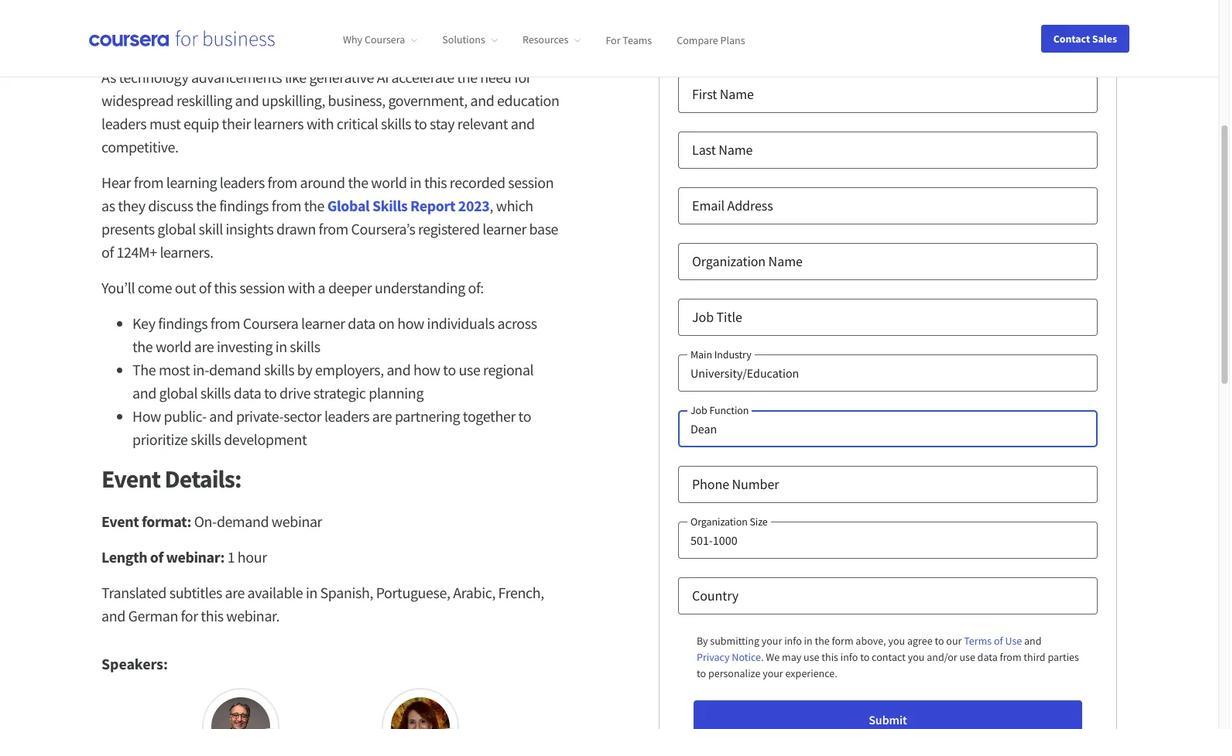 Task type: vqa. For each thing, say whether or not it's contained in the screenshot.
"WORLD"
yes



Task type: locate. For each thing, give the bounding box(es) containing it.
2 horizontal spatial leaders
[[324, 407, 370, 426]]

in up experience.
[[804, 634, 813, 648]]

your up the . we
[[762, 634, 782, 648]]

name right first
[[720, 85, 754, 103]]

0 vertical spatial world
[[371, 173, 407, 192]]

2 horizontal spatial are
[[372, 407, 392, 426]]

findings down out
[[158, 314, 208, 333]]

2 vertical spatial name
[[769, 252, 803, 270]]

for inside "as technology advancements like generative ai accelerate the need for widespread reskilling and upskilling, business, government, and education leaders must equip their learners with critical skills to stay relevant and competitive."
[[514, 67, 532, 87]]

info up may
[[785, 634, 802, 648]]

the inside "as technology advancements like generative ai accelerate the need for widespread reskilling and upskilling, business, government, and education leaders must equip their learners with critical skills to stay relevant and competitive."
[[457, 67, 478, 87]]

skills inside "as technology advancements like generative ai accelerate the need for widespread reskilling and upskilling, business, government, and education leaders must equip their learners with critical skills to stay relevant and competitive."
[[381, 114, 412, 133]]

the inside by submitting your info in the form above, you agree to our terms of use and privacy notice
[[815, 634, 830, 648]]

0 vertical spatial with
[[307, 114, 334, 133]]

0 vertical spatial global
[[157, 219, 196, 239]]

event details:
[[101, 464, 241, 495]]

world up skills
[[371, 173, 407, 192]]

0 vertical spatial job
[[692, 308, 714, 326]]

translated
[[101, 583, 167, 603]]

1 horizontal spatial use
[[804, 651, 820, 664]]

0 vertical spatial findings
[[219, 196, 269, 215]]

data left on
[[348, 314, 376, 333]]

french,
[[498, 583, 544, 603]]

the down around
[[304, 196, 325, 215]]

webinar.
[[226, 606, 280, 626]]

your inside . we may use this info to contact you and/or use data from third parties to personalize your experience.
[[763, 667, 784, 681]]

this inside hear from learning leaders from around the world in this recorded session as they discuss the findings from the
[[424, 173, 447, 192]]

third
[[1024, 651, 1046, 664]]

1 vertical spatial you
[[908, 651, 925, 664]]

to
[[414, 114, 427, 133], [443, 360, 456, 379], [264, 383, 277, 403], [519, 407, 531, 426], [861, 651, 870, 664], [697, 667, 706, 681]]

from up 'drawn'
[[272, 196, 301, 215]]

1 horizontal spatial session
[[508, 173, 554, 192]]

1 vertical spatial world
[[156, 337, 191, 356]]

and inside by submitting your info in the form above, you agree to our terms of use and privacy notice
[[1025, 634, 1042, 648]]

2023
[[458, 196, 490, 215]]

privacy notice
[[697, 651, 761, 664]]

discuss
[[148, 196, 193, 215]]

name down address
[[769, 252, 803, 270]]

are up webinar. in the bottom left of the page
[[225, 583, 245, 603]]

by
[[697, 634, 708, 648]]

and up the third
[[1025, 634, 1042, 648]]

organization down phone
[[691, 515, 748, 529]]

details:
[[165, 464, 241, 495]]

0 vertical spatial you
[[889, 634, 905, 648]]

world up most
[[156, 337, 191, 356]]

0 horizontal spatial findings
[[158, 314, 208, 333]]

how up planning on the left of the page
[[414, 360, 440, 379]]

0 horizontal spatial world
[[156, 337, 191, 356]]

in inside hear from learning leaders from around the world in this recorded session as they discuss the findings from the
[[410, 173, 422, 192]]

of left 124m+
[[101, 242, 114, 262]]

data down terms of
[[978, 651, 998, 664]]

this up report
[[424, 173, 447, 192]]

2 vertical spatial data
[[978, 651, 998, 664]]

education
[[497, 91, 560, 110]]

1 horizontal spatial are
[[225, 583, 245, 603]]

1 event from the top
[[101, 464, 160, 495]]

to left drive
[[264, 383, 277, 403]]

0 vertical spatial name
[[720, 85, 754, 103]]

data up the private-
[[234, 383, 261, 403]]

0 vertical spatial of
[[101, 242, 114, 262]]

most
[[159, 360, 190, 379]]

leaders up the insights
[[220, 173, 265, 192]]

use down our
[[960, 651, 976, 664]]

0 vertical spatial session
[[508, 173, 554, 192]]

1 vertical spatial leaders
[[220, 173, 265, 192]]

your down the . we
[[763, 667, 784, 681]]

for teams
[[606, 33, 652, 47]]

0 vertical spatial your
[[762, 634, 782, 648]]

competitive.
[[101, 137, 179, 156]]

Last Name text field
[[678, 132, 1098, 169]]

sector
[[284, 407, 322, 426]]

as
[[101, 67, 116, 87]]

name right last
[[719, 141, 753, 159]]

1 vertical spatial your
[[763, 667, 784, 681]]

from down global
[[319, 219, 348, 239]]

as technology advancements like generative ai accelerate the need for widespread reskilling and upskilling, business, government, and education leaders must equip their learners with critical skills to stay relevant and competitive.
[[101, 67, 560, 156]]

how right on
[[397, 314, 424, 333]]

1 vertical spatial name
[[719, 141, 753, 159]]

event for event format: on-demand webinar
[[101, 512, 139, 531]]

country
[[692, 587, 739, 605]]

1 horizontal spatial world
[[371, 173, 407, 192]]

1 vertical spatial global
[[159, 383, 198, 403]]

contact sales button
[[1041, 24, 1130, 52]]

in inside 'translated subtitles are available in spanish, portuguese, arabic, french, and german for this webinar.'
[[306, 583, 318, 603]]

0 horizontal spatial of
[[101, 242, 114, 262]]

organization
[[692, 252, 766, 270], [691, 515, 748, 529]]

job left the title
[[692, 308, 714, 326]]

planning
[[369, 383, 424, 403]]

2 vertical spatial are
[[225, 583, 245, 603]]

are up in-
[[194, 337, 214, 356]]

coursera
[[365, 33, 405, 47], [243, 314, 298, 333]]

presents
[[101, 219, 155, 239]]

0 vertical spatial info
[[785, 634, 802, 648]]

global down discuss
[[157, 219, 196, 239]]

email
[[692, 197, 725, 215]]

compare
[[677, 33, 718, 47]]

phone number
[[692, 476, 779, 493]]

1 vertical spatial of
[[199, 278, 211, 297]]

0 horizontal spatial coursera
[[243, 314, 298, 333]]

you'll come out of this session with a deeper understanding of:
[[101, 278, 484, 297]]

global down most
[[159, 383, 198, 403]]

private-
[[236, 407, 284, 426]]

address
[[728, 197, 773, 215]]

the left "form"
[[815, 634, 830, 648]]

to inside "as technology advancements like generative ai accelerate the need for widespread reskilling and upskilling, business, government, and education leaders must equip their learners with critical skills to stay relevant and competitive."
[[414, 114, 427, 133]]

and down the
[[132, 383, 156, 403]]

event up length in the bottom left of the page
[[101, 512, 139, 531]]

2 vertical spatial leaders
[[324, 407, 370, 426]]

technology
[[119, 67, 188, 87]]

in up global skills report 2023 link
[[410, 173, 422, 192]]

you down agree to at the right of page
[[908, 651, 925, 664]]

demand up hour
[[217, 512, 269, 531]]

findings
[[219, 196, 269, 215], [158, 314, 208, 333]]

use left regional
[[459, 360, 481, 379]]

the left the need
[[457, 67, 478, 87]]

spanish,
[[320, 583, 373, 603]]

for up education
[[514, 67, 532, 87]]

session
[[508, 173, 554, 192], [239, 278, 285, 297]]

leaders inside hear from learning leaders from around the world in this recorded session as they discuss the findings from the
[[220, 173, 265, 192]]

size
[[750, 515, 768, 529]]

0 horizontal spatial use
[[459, 360, 481, 379]]

0 vertical spatial organization
[[692, 252, 766, 270]]

upskilling,
[[262, 91, 325, 110]]

the down key
[[132, 337, 153, 356]]

event
[[101, 464, 160, 495], [101, 512, 139, 531]]

0 horizontal spatial learner
[[301, 314, 345, 333]]

coursera up investing in the left top of the page
[[243, 314, 298, 333]]

1 horizontal spatial for
[[514, 67, 532, 87]]

ai
[[377, 67, 389, 87]]

0 vertical spatial demand
[[209, 360, 261, 379]]

0 horizontal spatial leaders
[[101, 114, 147, 133]]

0 horizontal spatial info
[[785, 634, 802, 648]]

this inside . we may use this info to contact you and/or use data from third parties to personalize your experience.
[[822, 651, 839, 664]]

in right investing in the left top of the page
[[275, 337, 287, 356]]

0 horizontal spatial for
[[181, 606, 198, 626]]

job left function
[[691, 403, 708, 417]]

1 vertical spatial are
[[372, 407, 392, 426]]

global skills report 2023 link
[[327, 196, 490, 215]]

session up which
[[508, 173, 554, 192]]

solutions
[[443, 33, 486, 47]]

of
[[101, 242, 114, 262], [199, 278, 211, 297], [150, 548, 163, 567]]

2 vertical spatial of
[[150, 548, 163, 567]]

0 vertical spatial learner
[[483, 219, 527, 239]]

1 horizontal spatial findings
[[219, 196, 269, 215]]

organization for organization size
[[691, 515, 748, 529]]

in left spanish, in the bottom left of the page
[[306, 583, 318, 603]]

from down use
[[1000, 651, 1022, 664]]

this down the subtitles
[[201, 606, 224, 626]]

this down "form"
[[822, 651, 839, 664]]

stay
[[430, 114, 455, 133]]

experience.
[[786, 667, 838, 681]]

0 vertical spatial leaders
[[101, 114, 147, 133]]

leaders inside key findings from coursera learner data on how individuals across the world are investing in skills the most in-demand skills by employers, and how to use regional and global skills data to drive strategic planning how public- and private-sector leaders are partnering together to prioritize skills development
[[324, 407, 370, 426]]

of right length in the bottom left of the page
[[150, 548, 163, 567]]

you up contact
[[889, 634, 905, 648]]

the up skill
[[196, 196, 217, 215]]

to down 'privacy notice' link
[[697, 667, 706, 681]]

0 vertical spatial event
[[101, 464, 160, 495]]

a
[[318, 278, 326, 297]]

skills
[[381, 114, 412, 133], [290, 337, 320, 356], [264, 360, 295, 379], [200, 383, 231, 403], [191, 430, 221, 449]]

may
[[782, 651, 802, 664]]

1 vertical spatial data
[[234, 383, 261, 403]]

insights
[[226, 219, 274, 239]]

demand down investing in the left top of the page
[[209, 360, 261, 379]]

arabic,
[[453, 583, 496, 603]]

by submitting your info in the form above, you agree to our terms of use and privacy notice
[[697, 634, 1044, 664]]

session left a
[[239, 278, 285, 297]]

contact
[[872, 651, 906, 664]]

for down the subtitles
[[181, 606, 198, 626]]

use
[[1006, 634, 1022, 648]]

info down "form"
[[841, 651, 858, 664]]

coursera right why
[[365, 33, 405, 47]]

0 horizontal spatial session
[[239, 278, 285, 297]]

skills down 'public-'
[[191, 430, 221, 449]]

coursera's
[[351, 219, 415, 239]]

use up experience.
[[804, 651, 820, 664]]

learner down which
[[483, 219, 527, 239]]

world inside hear from learning leaders from around the world in this recorded session as they discuss the findings from the
[[371, 173, 407, 192]]

1 horizontal spatial coursera
[[365, 33, 405, 47]]

with left a
[[288, 278, 315, 297]]

to left stay
[[414, 114, 427, 133]]

1 horizontal spatial learner
[[483, 219, 527, 239]]

organization up the title
[[692, 252, 766, 270]]

from
[[134, 173, 163, 192], [268, 173, 297, 192], [272, 196, 301, 215], [319, 219, 348, 239], [210, 314, 240, 333], [1000, 651, 1022, 664]]

1 vertical spatial info
[[841, 651, 858, 664]]

event for event details:
[[101, 464, 160, 495]]

and down education
[[511, 114, 535, 133]]

demand
[[209, 360, 261, 379], [217, 512, 269, 531]]

info inside by submitting your info in the form above, you agree to our terms of use and privacy notice
[[785, 634, 802, 648]]

1 vertical spatial organization
[[691, 515, 748, 529]]

1 vertical spatial event
[[101, 512, 139, 531]]

name for organization name
[[769, 252, 803, 270]]

you inside by submitting your info in the form above, you agree to our terms of use and privacy notice
[[889, 634, 905, 648]]

1 vertical spatial job
[[691, 403, 708, 417]]

hear from learning leaders from around the world in this recorded session as they discuss the findings from the
[[101, 173, 554, 215]]

1 vertical spatial for
[[181, 606, 198, 626]]

and down advancements
[[235, 91, 259, 110]]

for teams link
[[606, 33, 652, 47]]

0 vertical spatial are
[[194, 337, 214, 356]]

, which presents global skill insights drawn from coursera's registered learner base of 124m+ learners.
[[101, 196, 559, 262]]

this inside 'translated subtitles are available in spanish, portuguese, arabic, french, and german for this webinar.'
[[201, 606, 224, 626]]

1 vertical spatial coursera
[[243, 314, 298, 333]]

how
[[397, 314, 424, 333], [414, 360, 440, 379]]

of right out
[[199, 278, 211, 297]]

1 vertical spatial learner
[[301, 314, 345, 333]]

individuals
[[427, 314, 495, 333]]

investing
[[217, 337, 273, 356]]

First Name text field
[[678, 76, 1098, 113]]

1 horizontal spatial leaders
[[220, 173, 265, 192]]

1 horizontal spatial you
[[908, 651, 925, 664]]

sales
[[1093, 31, 1118, 45]]

terms of use link
[[964, 634, 1022, 650]]

2 horizontal spatial data
[[978, 651, 998, 664]]

Phone Number telephone field
[[678, 466, 1098, 503]]

and down translated on the left bottom
[[101, 606, 125, 626]]

learning
[[166, 173, 217, 192]]

solutions link
[[443, 33, 498, 47]]

2 event from the top
[[101, 512, 139, 531]]

submitting
[[710, 634, 760, 648]]

with down upskilling,
[[307, 114, 334, 133]]

coursera inside key findings from coursera learner data on how individuals across the world are investing in skills the most in-demand skills by employers, and how to use regional and global skills data to drive strategic planning how public- and private-sector leaders are partnering together to prioritize skills development
[[243, 314, 298, 333]]

subtitles
[[169, 583, 222, 603]]

why coursera
[[343, 33, 405, 47]]

1 vertical spatial session
[[239, 278, 285, 297]]

your inside by submitting your info in the form above, you agree to our terms of use and privacy notice
[[762, 634, 782, 648]]

equip
[[184, 114, 219, 133]]

2 horizontal spatial of
[[199, 278, 211, 297]]

and up relevant
[[471, 91, 494, 110]]

hour
[[238, 548, 267, 567]]

0 vertical spatial for
[[514, 67, 532, 87]]

skills right critical
[[381, 114, 412, 133]]

0 horizontal spatial are
[[194, 337, 214, 356]]

leaders down widespread
[[101, 114, 147, 133]]

why
[[343, 33, 363, 47]]

event down prioritize
[[101, 464, 160, 495]]

this right out
[[214, 278, 237, 297]]

from up investing in the left top of the page
[[210, 314, 240, 333]]

are down planning on the left of the page
[[372, 407, 392, 426]]

. we
[[761, 651, 780, 664]]

learner down a
[[301, 314, 345, 333]]

are
[[194, 337, 214, 356], [372, 407, 392, 426], [225, 583, 245, 603]]

how
[[132, 407, 161, 426]]

in inside key findings from coursera learner data on how individuals across the world are investing in skills the most in-demand skills by employers, and how to use regional and global skills data to drive strategic planning how public- and private-sector leaders are partnering together to prioritize skills development
[[275, 337, 287, 356]]

findings inside key findings from coursera learner data on how individuals across the world are investing in skills the most in-demand skills by employers, and how to use regional and global skills data to drive strategic planning how public- and private-sector leaders are partnering together to prioritize skills development
[[158, 314, 208, 333]]

findings up the insights
[[219, 196, 269, 215]]

1 horizontal spatial data
[[348, 314, 376, 333]]

skills up by
[[290, 337, 320, 356]]

0 horizontal spatial you
[[889, 634, 905, 648]]

1 horizontal spatial info
[[841, 651, 858, 664]]

job function
[[691, 403, 749, 417]]

the
[[457, 67, 478, 87], [348, 173, 368, 192], [196, 196, 217, 215], [304, 196, 325, 215], [132, 337, 153, 356], [815, 634, 830, 648]]

0 vertical spatial how
[[397, 314, 424, 333]]

leaders
[[101, 114, 147, 133], [220, 173, 265, 192], [324, 407, 370, 426]]

leaders down strategic
[[324, 407, 370, 426]]

for
[[606, 33, 621, 47]]

global inside key findings from coursera learner data on how individuals across the world are investing in skills the most in-demand skills by employers, and how to use regional and global skills data to drive strategic planning how public- and private-sector leaders are partnering together to prioritize skills development
[[159, 383, 198, 403]]

around
[[300, 173, 345, 192]]

1 vertical spatial findings
[[158, 314, 208, 333]]



Task type: describe. For each thing, give the bounding box(es) containing it.
from inside . we may use this info to contact you and/or use data from third parties to personalize your experience.
[[1000, 651, 1022, 664]]

come
[[138, 278, 172, 297]]

skill
[[199, 219, 223, 239]]

job for job title
[[692, 308, 714, 326]]

name for last name
[[719, 141, 753, 159]]

from inside key findings from coursera learner data on how individuals across the world are investing in skills the most in-demand skills by employers, and how to use regional and global skills data to drive strategic planning how public- and private-sector leaders are partnering together to prioritize skills development
[[210, 314, 240, 333]]

critical
[[337, 114, 378, 133]]

compare plans link
[[677, 33, 745, 47]]

relevant
[[458, 114, 508, 133]]

accelerate
[[392, 67, 454, 87]]

phone
[[692, 476, 730, 493]]

learners.
[[160, 242, 213, 262]]

first
[[692, 85, 717, 103]]

format:
[[142, 512, 191, 531]]

Organization Name text field
[[678, 243, 1098, 280]]

regional
[[483, 360, 534, 379]]

to down individuals
[[443, 360, 456, 379]]

report
[[411, 196, 456, 215]]

learner inside , which presents global skill insights drawn from coursera's registered learner base of 124m+ learners.
[[483, 219, 527, 239]]

findings inside hear from learning leaders from around the world in this recorded session as they discuss the findings from the
[[219, 196, 269, 215]]

employers,
[[315, 360, 384, 379]]

public-
[[164, 407, 207, 426]]

need
[[480, 67, 512, 87]]

first name
[[692, 85, 754, 103]]

with inside "as technology advancements like generative ai accelerate the need for widespread reskilling and upskilling, business, government, and education leaders must equip their learners with critical skills to stay relevant and competitive."
[[307, 114, 334, 133]]

government,
[[388, 91, 468, 110]]

which
[[496, 196, 533, 215]]

terms of
[[964, 634, 1003, 648]]

and inside 'translated subtitles are available in spanish, portuguese, arabic, french, and german for this webinar.'
[[101, 606, 125, 626]]

from left around
[[268, 173, 297, 192]]

124m+
[[117, 242, 157, 262]]

skills left by
[[264, 360, 295, 379]]

coursera for business image
[[89, 30, 275, 46]]

development
[[224, 430, 307, 449]]

organization for organization name
[[692, 252, 766, 270]]

main industry
[[691, 348, 752, 362]]

our
[[947, 634, 962, 648]]

world inside key findings from coursera learner data on how individuals across the world are investing in skills the most in-demand skills by employers, and how to use regional and global skills data to drive strategic planning how public- and private-sector leaders are partnering together to prioritize skills development
[[156, 337, 191, 356]]

Email Address email field
[[678, 187, 1098, 225]]

drawn
[[276, 219, 316, 239]]

widespread
[[101, 91, 174, 110]]

0 horizontal spatial data
[[234, 383, 261, 403]]

drive
[[280, 383, 311, 403]]

main
[[691, 348, 712, 362]]

in-
[[193, 360, 209, 379]]

number
[[732, 476, 779, 493]]

session inside hear from learning leaders from around the world in this recorded session as they discuss the findings from the
[[508, 173, 554, 192]]

translated subtitles are available in spanish, portuguese, arabic, french, and german for this webinar.
[[101, 583, 544, 626]]

demand inside key findings from coursera learner data on how individuals across the world are investing in skills the most in-demand skills by employers, and how to use regional and global skills data to drive strategic planning how public- and private-sector leaders are partnering together to prioritize skills development
[[209, 360, 261, 379]]

on-
[[194, 512, 217, 531]]

the inside key findings from coursera learner data on how individuals across the world are investing in skills the most in-demand skills by employers, and how to use regional and global skills data to drive strategic planning how public- and private-sector leaders are partnering together to prioritize skills development
[[132, 337, 153, 356]]

contact sales
[[1054, 31, 1118, 45]]

1 horizontal spatial of
[[150, 548, 163, 567]]

prioritize
[[132, 430, 188, 449]]

. we may use this info to contact you and/or use data from third parties to personalize your experience.
[[697, 651, 1080, 681]]

industry
[[715, 348, 752, 362]]

you inside . we may use this info to contact you and/or use data from third parties to personalize your experience.
[[908, 651, 925, 664]]

submit
[[869, 713, 907, 728]]

recorded
[[450, 173, 505, 192]]

Job Title text field
[[678, 299, 1098, 336]]

1 vertical spatial demand
[[217, 512, 269, 531]]

webinar:
[[166, 548, 225, 567]]

from inside , which presents global skill insights drawn from coursera's registered learner base of 124m+ learners.
[[319, 219, 348, 239]]

1 vertical spatial how
[[414, 360, 440, 379]]

use inside key findings from coursera learner data on how individuals across the world are investing in skills the most in-demand skills by employers, and how to use regional and global skills data to drive strategic planning how public- and private-sector leaders are partnering together to prioritize skills development
[[459, 360, 481, 379]]

learner inside key findings from coursera learner data on how individuals across the world are investing in skills the most in-demand skills by employers, and how to use regional and global skills data to drive strategic planning how public- and private-sector leaders are partnering together to prioritize skills development
[[301, 314, 345, 333]]

info inside . we may use this info to contact you and/or use data from third parties to personalize your experience.
[[841, 651, 858, 664]]

personalize
[[709, 667, 761, 681]]

like
[[285, 67, 307, 87]]

portuguese,
[[376, 583, 450, 603]]

to right together
[[519, 407, 531, 426]]

you'll
[[101, 278, 135, 297]]

strategic
[[314, 383, 366, 403]]

and up planning on the left of the page
[[387, 360, 411, 379]]

deeper
[[328, 278, 372, 297]]

last
[[692, 141, 716, 159]]

business,
[[328, 91, 386, 110]]

compare plans
[[677, 33, 745, 47]]

name for first name
[[720, 85, 754, 103]]

the up global
[[348, 173, 368, 192]]

together
[[463, 407, 516, 426]]

leaders inside "as technology advancements like generative ai accelerate the need for widespread reskilling and upskilling, business, government, and education leaders must equip their learners with critical skills to stay relevant and competitive."
[[101, 114, 147, 133]]

key findings from coursera learner data on how individuals across the world are investing in skills the most in-demand skills by employers, and how to use regional and global skills data to drive strategic planning how public- and private-sector leaders are partnering together to prioritize skills development
[[132, 314, 537, 449]]

skills
[[372, 196, 408, 215]]

1 vertical spatial with
[[288, 278, 315, 297]]

agree to
[[908, 634, 945, 648]]

global inside , which presents global skill insights drawn from coursera's registered learner base of 124m+ learners.
[[157, 219, 196, 239]]

for inside 'translated subtitles are available in spanish, portuguese, arabic, french, and german for this webinar.'
[[181, 606, 198, 626]]

out
[[175, 278, 196, 297]]

in inside by submitting your info in the form above, you agree to our terms of use and privacy notice
[[804, 634, 813, 648]]

their
[[222, 114, 251, 133]]

to down 'above,'
[[861, 651, 870, 664]]

2 horizontal spatial use
[[960, 651, 976, 664]]

of inside , which presents global skill insights drawn from coursera's registered learner base of 124m+ learners.
[[101, 242, 114, 262]]

global skills report 2023
[[327, 196, 490, 215]]

and right 'public-'
[[209, 407, 233, 426]]

registered
[[418, 219, 480, 239]]

learners
[[254, 114, 304, 133]]

email address
[[692, 197, 773, 215]]

available
[[248, 583, 303, 603]]

job for job function
[[691, 403, 708, 417]]

0 vertical spatial data
[[348, 314, 376, 333]]

partnering
[[395, 407, 460, 426]]

of:
[[468, 278, 484, 297]]

why coursera link
[[343, 33, 418, 47]]

base
[[529, 219, 559, 239]]

resources link
[[523, 33, 581, 47]]

are inside 'translated subtitles are available in spanish, portuguese, arabic, french, and german for this webinar.'
[[225, 583, 245, 603]]

skills down in-
[[200, 383, 231, 403]]

webinar
[[272, 512, 322, 531]]

data inside . we may use this info to contact you and/or use data from third parties to personalize your experience.
[[978, 651, 998, 664]]

reskilling
[[177, 91, 232, 110]]

from up they
[[134, 173, 163, 192]]

hear
[[101, 173, 131, 192]]

resources
[[523, 33, 569, 47]]

,
[[490, 196, 493, 215]]

0 vertical spatial coursera
[[365, 33, 405, 47]]



